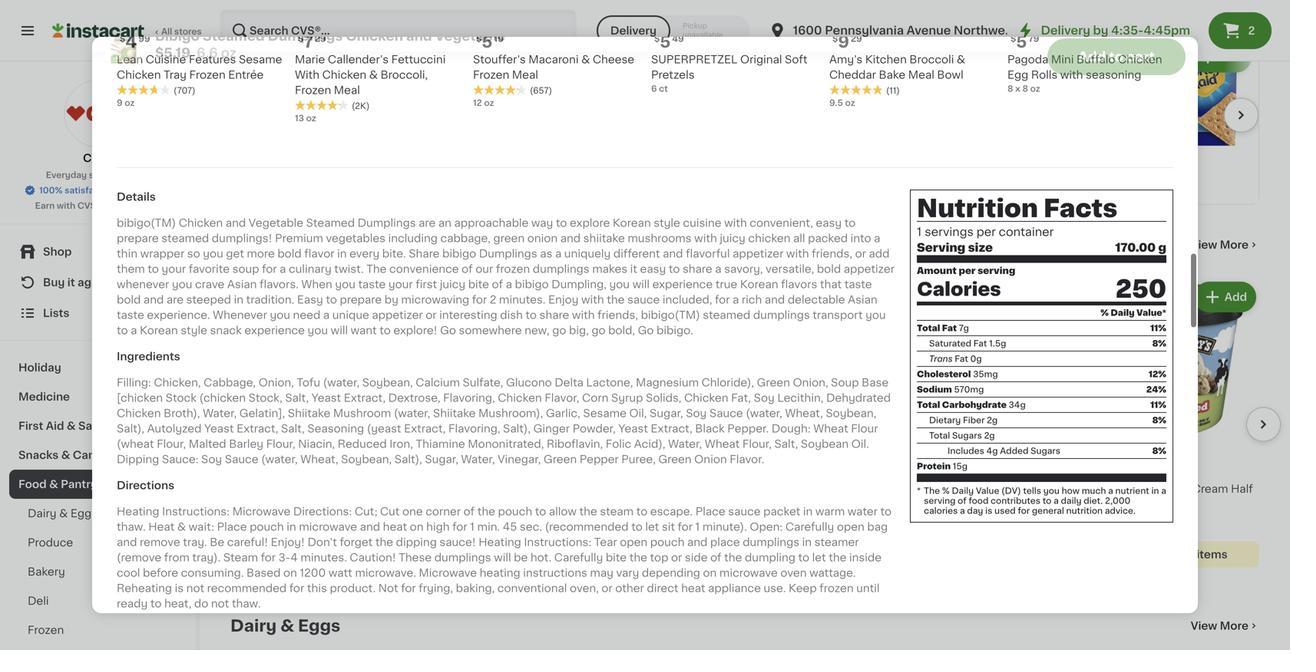 Task type: vqa. For each thing, say whether or not it's contained in the screenshot.
allow
yes



Task type: locate. For each thing, give the bounding box(es) containing it.
and inside the bibigo steamed dumplings chicken and vegetable
[[277, 499, 298, 510]]

gelatin],
[[239, 408, 285, 419]]

19 inside item carousel region
[[251, 449, 261, 457]]

4 up lean
[[125, 34, 137, 50]]

2 $20, from the left
[[1073, 63, 1092, 72]]

depending
[[642, 568, 700, 579]]

vegetable up 12 at the left top of the page
[[435, 47, 505, 60]]

riboflavin,
[[547, 439, 603, 450]]

conventional
[[497, 583, 567, 594]]

34g
[[1009, 401, 1026, 409]]

$ inside $ 7 49
[[1041, 42, 1047, 50]]

0 vertical spatial daily
[[1111, 309, 1135, 317]]

minutes. inside heating instructions: microwave directions: cut; cut one corner of the pouch to allow the steam to escape. place sauce packet in warm water to thaw. heat & wait: place pouch in microwave and heat on high for 1 min. 45 sec. (recommended to let sit for 1 minute). open: carefully open bag and remove tray. be careful! enjoy! don't forget the dipping sauce! heating instructions: tear open pouch and place dumplings in steamer (remove from tray). steam for 3-4 minutes. caution! these dumplings will be hot. carefully bite the top or side of the dumpling to let the inside cool before consuming. based on 1200 watt microwave. microwave heating instructions may vary depending on microwave oven wattage. reheating is not recommended for this product. not for frying, baking, conventional oven, or other direct heat appliance use. keep frozen until ready to heat, do not thaw.
[[300, 553, 347, 563]]

1 horizontal spatial microwave
[[719, 568, 778, 579]]

so
[[187, 249, 200, 259]]

not right "do"
[[211, 599, 229, 610]]

fat for trans
[[955, 355, 968, 363]]

see up keep
[[783, 565, 804, 575]]

oz for kellogg froot loops breakfast cereal, kids cereal, family breakfast, original
[[768, 543, 778, 552]]

1 horizontal spatial $5
[[1116, 63, 1128, 72]]

go
[[552, 325, 566, 336], [592, 325, 606, 336]]

fat up 0g
[[974, 339, 987, 348]]

1 vertical spatial 2g
[[984, 431, 995, 440]]

0 vertical spatial 11%
[[1150, 324, 1166, 332]]

frozen inside marie callender's fettuccini with chicken & broccoli, frozen meal
[[295, 85, 331, 96]]

eligible for bibigo steamed dumplings chicken and vegetable
[[286, 549, 326, 560]]

1 view from the top
[[1191, 239, 1217, 250]]

see eligible items button for kellogg froot loops breakfast cereal, kids cereal, family breakfast, original
[[751, 557, 912, 583]]

total for saturated fat 1.5g
[[917, 324, 940, 332]]

kids inside post pebbles fruity pebbles breakfast cereal, gluten free, kids snacks, small cereal box
[[472, 514, 496, 525]]

let up 'wattage.'
[[812, 553, 826, 563]]

onion,
[[259, 378, 294, 388], [793, 378, 828, 388]]

sesame inside lean cuisine features sesame chicken tray frozen entrée
[[239, 54, 282, 65]]

$5 for 7
[[1116, 63, 1128, 72]]

cvs® up the everyday store prices link
[[83, 153, 113, 164]]

dumplings up including
[[358, 218, 416, 229]]

will inside heating instructions: microwave directions: cut; cut one corner of the pouch to allow the steam to escape. place sauce packet in warm water to thaw. heat & wait: place pouch in microwave and heat on high for 1 min. 45 sec. (recommended to let sit for 1 minute). open: carefully open bag and remove tray. be careful! enjoy! don't forget the dipping sauce! heating instructions: tear open pouch and place dumplings in steamer (remove from tray). steam for 3-4 minutes. caution! these dumplings will be hot. carefully bite the top or side of the dumpling to let the inside cool before consuming. based on 1200 watt microwave. microwave heating instructions may vary depending on microwave oven wattage. reheating is not recommended for this product. not for frying, baking, conventional oven, or other direct heat appliance use. keep frozen until ready to heat, do not thaw.
[[494, 553, 511, 563]]

2 cereal, from the left
[[805, 499, 843, 510]]

post inside the post pebbles cocoa pebbles breakfast cereal
[[577, 484, 602, 494]]

see eligible items down (601)
[[1130, 549, 1228, 560]]

juicy up flavorful in the top of the page
[[720, 233, 745, 244]]

2 inside bibigo(tm) chicken and vegetable steamed dumplings are an approachable way to explore korean style cuisine with convenient, easy to prepare steamed dumplings! premium vegetables including cabbage, green onion and shiitake mushrooms with juicy chicken all packed into a thin wrapper so you get more bold flavor in every bite.  share bibigo dumplings as a uniquely different and flavorful appetizer with friends, or add them to your favorite soup for a culinary twist. the convenience of our frozen dumplings makes it easy to share a savory, versatile, bold appetizer whenever you crave asian flavors.  when you taste your first juicy bite of a bibigo dumpling, you will experience true korean flavors that taste bold and are steeped in tradition. easy to prepare by microwaving for 2 minutes. enjoy with the sauce included, for a rich and delectable asian taste experience. whenever you need a unique appetizer or interesting dish to share with friends, bibigo(tm) steamed dumplings transport you to a korean style snack experience you will want to explore!  go somewhere new, go big, go bold, go bibigo.
[[490, 295, 496, 305]]

0 horizontal spatial shiitake
[[288, 408, 330, 419]]

meal inside the "amy's kitchen broccoli & cheddar bake meal bowl"
[[908, 70, 934, 80]]

post down pepper
[[577, 484, 602, 494]]

$ 5 19 for bibigo
[[233, 448, 261, 464]]

49 down powder,
[[599, 449, 611, 457]]

by up explore! in the bottom of the page
[[385, 295, 398, 305]]

flour,
[[157, 439, 186, 450], [266, 439, 295, 450], [742, 439, 772, 450]]

cvs® logo image
[[64, 80, 132, 147]]

7 for spend
[[1047, 41, 1057, 57]]

yeast down oil,
[[618, 424, 648, 434]]

11% for saturated fat 1.5g
[[1150, 324, 1166, 332]]

$ 5 79
[[1011, 34, 1039, 50]]

1 vertical spatial heat
[[681, 583, 705, 594]]

1 vertical spatial fiber
[[925, 468, 952, 479]]

wait:
[[189, 522, 214, 533]]

chicken down callender's
[[322, 70, 366, 80]]

spend up oreo
[[1043, 63, 1071, 72]]

11
[[577, 528, 585, 537], [404, 543, 411, 552]]

item carousel region
[[230, 272, 1281, 592]]

$ 7 29 for kellogg
[[754, 448, 782, 464]]

prepare up thin
[[117, 233, 159, 244]]

1 vertical spatial juicy
[[440, 279, 465, 290]]

see for post pebbles cocoa pebbles breakfast cereal
[[609, 549, 630, 560]]

0 horizontal spatial cereal,
[[511, 499, 549, 510]]

baked®
[[1098, 499, 1138, 510]]

dietary fiber 2g
[[929, 416, 998, 425]]

0 horizontal spatial dairy
[[28, 508, 56, 519]]

mushroom
[[333, 408, 391, 419]]

delivery for delivery
[[610, 25, 657, 36]]

$ for post pebbles cocoa pebbles breakfast cereal
[[581, 449, 586, 457]]

salt, down dough:
[[774, 439, 798, 450]]

size
[[968, 242, 993, 253]]

chicken down [chicken
[[117, 408, 161, 419]]

heating down 45 on the left of page
[[479, 537, 521, 548]]

total carbohydrate 34g
[[917, 401, 1026, 409]]

soy down malted
[[201, 454, 222, 465]]

49 inside $ 5 49
[[672, 35, 684, 43]]

$ 6 49 up one
[[407, 448, 437, 464]]

dumplings inside bibigo steamed dumplings chicken and vegetable $5.19 6.6 oz
[[268, 47, 343, 60]]

49 for post pebbles cocoa pebbles breakfast cereal
[[599, 449, 611, 457]]

1 more from the top
[[1220, 239, 1249, 250]]

see eligible items button up baking,
[[404, 557, 565, 583]]

dumplings up the cut;
[[319, 484, 377, 494]]

(240)
[[287, 516, 310, 524]]

vegetable inside the bibigo steamed dumplings chicken and vegetable
[[300, 499, 355, 510]]

0 vertical spatial 2g
[[987, 416, 998, 425]]

2 spend from the left
[[1043, 63, 1071, 72]]

2,000
[[1105, 497, 1131, 505]]

0 horizontal spatial your
[[162, 264, 186, 275]]

2 spend $20, save $5 from the left
[[1043, 63, 1128, 72]]

2 vertical spatial 4
[[291, 553, 298, 563]]

0 vertical spatial carefully
[[785, 522, 834, 533]]

dairy up produce
[[28, 508, 56, 519]]

1 $5 from the left
[[894, 63, 905, 72]]

2 vertical spatial original
[[846, 514, 888, 525]]

eligible for post pebbles cocoa pebbles breakfast cereal
[[633, 549, 673, 560]]

true
[[715, 279, 737, 290]]

2 breakfast from the left
[[630, 499, 682, 510]]

a left "rich"
[[733, 295, 739, 305]]

lean
[[117, 54, 143, 65]]

1 spend $20, save $5 from the left
[[820, 63, 905, 72]]

post inside post pebbles fruity pebbles breakfast cereal, gluten free, kids snacks, small cereal box
[[404, 484, 428, 494]]

29 for kellogg
[[771, 449, 782, 457]]

place
[[710, 537, 740, 548]]

dumplings up with
[[268, 47, 343, 60]]

a right need on the top
[[323, 310, 330, 321]]

view more for on sale now
[[1191, 239, 1249, 250]]

steamed inside the bibigo steamed dumplings chicken and vegetable
[[268, 484, 316, 494]]

1 horizontal spatial sugars
[[1031, 447, 1060, 455]]

0 horizontal spatial post
[[404, 484, 428, 494]]

0 horizontal spatial will
[[331, 325, 348, 336]]

2 horizontal spatial flour,
[[742, 439, 772, 450]]

see for bibigo steamed dumplings chicken and vegetable
[[262, 549, 283, 560]]

see eligible items button for post pebbles fruity pebbles breakfast cereal, gluten free, kids snacks, small cereal box
[[404, 557, 565, 583]]

11 oz for post pebbles fruity pebbles breakfast cereal, gluten free, kids snacks, small cereal box
[[404, 543, 423, 552]]

0 vertical spatial friends,
[[812, 249, 852, 259]]

6 inside superpretzel original soft pretzels 6 ct
[[651, 85, 657, 93]]

amount per serving
[[917, 266, 1015, 275]]

$ inside $ 5 79
[[1011, 35, 1016, 43]]

including
[[388, 233, 438, 244]]

salt, up niacin,
[[281, 424, 305, 434]]

1 view more link from the top
[[1191, 237, 1259, 252]]

0 horizontal spatial kids
[[472, 514, 496, 525]]

1 vertical spatial total
[[917, 401, 940, 409]]

1 vertical spatial cereal
[[436, 530, 471, 540]]

minutes. inside bibigo(tm) chicken and vegetable steamed dumplings are an approachable way to explore korean style cuisine with convenient, easy to prepare steamed dumplings! premium vegetables including cabbage, green onion and shiitake mushrooms with juicy chicken all packed into a thin wrapper so you get more bold flavor in every bite.  share bibigo dumplings as a uniquely different and flavorful appetizer with friends, or add them to your favorite soup for a culinary twist. the convenience of our frozen dumplings makes it easy to share a savory, versatile, bold appetizer whenever you crave asian flavors.  when you taste your first juicy bite of a bibigo dumpling, you will experience true korean flavors that taste bold and are steeped in tradition. easy to prepare by microwaving for 2 minutes. enjoy with the sauce included, for a rich and delectable asian taste experience. whenever you need a unique appetizer or interesting dish to share with friends, bibigo(tm) steamed dumplings transport you to a korean style snack experience you will want to explore!  go somewhere new, go big, go bold, go bibigo.
[[499, 295, 546, 305]]

bibigo up $5.19
[[155, 47, 200, 60]]

5 inside item carousel region
[[239, 448, 250, 464]]

sugar, down 'solids,'
[[650, 408, 683, 419]]

0 vertical spatial pouch
[[498, 507, 532, 517]]

sauce inside heating instructions: microwave directions: cut; cut one corner of the pouch to allow the steam to escape. place sauce packet in warm water to thaw. heat & wait: place pouch in microwave and heat on high for 1 min. 45 sec. (recommended to let sit for 1 minute). open: carefully open bag and remove tray. be careful! enjoy! don't forget the dipping sauce! heating instructions: tear open pouch and place dumplings in steamer (remove from tray). steam for 3-4 minutes. caution! these dumplings will be hot. carefully bite the top or side of the dumpling to let the inside cool before consuming. based on 1200 watt microwave. microwave heating instructions may vary depending on microwave oven wattage. reheating is not recommended for this product. not for frying, baking, conventional oven, or other direct heat appliance use. keep frozen until ready to heat, do not thaw.
[[728, 507, 761, 517]]

$ 5 19 for stouffer's
[[476, 34, 504, 50]]

1 cereal, from the left
[[511, 499, 549, 510]]

19 up the stouffer's
[[494, 35, 504, 43]]

1 horizontal spatial shiitake
[[433, 408, 476, 419]]

view for on sale now
[[1191, 239, 1217, 250]]

see eligible items button for ben & jerry's ice cream half baked®
[[1098, 542, 1259, 568]]

style up mushrooms
[[654, 218, 680, 229]]

$ 6 49 down powder,
[[581, 448, 611, 464]]

chicken inside bibigo steamed dumplings chicken and vegetable $5.19 6.6 oz
[[346, 47, 403, 60]]

4 left 15g
[[933, 448, 945, 464]]

$ 6 49 for post pebbles cocoa pebbles breakfast cereal
[[581, 448, 611, 464]]

14.1 oz
[[925, 513, 952, 521]]

again
[[78, 277, 108, 288]]

keep
[[789, 583, 817, 594]]

more for on sale now
[[1220, 239, 1249, 250]]

$ 7 29 up the marie
[[298, 34, 326, 50]]

steamed for bibigo steamed dumplings chicken and vegetable
[[268, 484, 316, 494]]

sauce down fat,
[[709, 408, 743, 419]]

holiday
[[18, 362, 61, 373]]

2 inside 2 button
[[1248, 25, 1255, 36]]

steamed down "rich"
[[703, 310, 750, 321]]

family inside kellogg froot loops breakfast cereal, kids cereal, family breakfast, original
[[751, 514, 786, 525]]

oven,
[[570, 583, 599, 594]]

sugars up bars,
[[1031, 447, 1060, 455]]

$ for spend $20, save $5
[[1041, 42, 1047, 50]]

0 horizontal spatial save
[[872, 63, 892, 72]]

2 onion, from the left
[[793, 378, 828, 388]]

8% for saturated fat 1.5g
[[1152, 339, 1166, 348]]

1 vertical spatial sugars
[[1031, 447, 1060, 455]]

for right sit
[[678, 522, 693, 533]]

is inside heating instructions: microwave directions: cut; cut one corner of the pouch to allow the steam to escape. place sauce packet in warm water to thaw. heat & wait: place pouch in microwave and heat on high for 1 min. 45 sec. (recommended to let sit for 1 minute). open: carefully open bag and remove tray. be careful! enjoy! don't forget the dipping sauce! heating instructions: tear open pouch and place dumplings in steamer (remove from tray). steam for 3-4 minutes. caution! these dumplings will be hot. carefully bite the top or side of the dumpling to let the inside cool before consuming. based on 1200 watt microwave. microwave heating instructions may vary depending on microwave oven wattage. reheating is not recommended for this product. not for frying, baking, conventional oven, or other direct heat appliance use. keep frozen until ready to heat, do not thaw.
[[175, 583, 184, 594]]

of inside * the % daily value (dv) tells you how much a nutrient in a serving of food contributes to a daily diet. 2,000 calories a day is used for general nutrition advice.
[[958, 497, 967, 505]]

vegetable inside bibigo(tm) chicken and vegetable steamed dumplings are an approachable way to explore korean style cuisine with convenient, easy to prepare steamed dumplings! premium vegetables including cabbage, green onion and shiitake mushrooms with juicy chicken all packed into a thin wrapper so you get more bold flavor in every bite.  share bibigo dumplings as a uniquely different and flavorful appetizer with friends, or add them to your favorite soup for a culinary twist. the convenience of our frozen dumplings makes it easy to share a savory, versatile, bold appetizer whenever you crave asian flavors.  when you taste your first juicy bite of a bibigo dumpling, you will experience true korean flavors that taste bold and are steeped in tradition. easy to prepare by microwaving for 2 minutes. enjoy with the sauce included, for a rich and delectable asian taste experience. whenever you need a unique appetizer or interesting dish to share with friends, bibigo(tm) steamed dumplings transport you to a korean style snack experience you will want to explore!  go somewhere new, go big, go bold, go bibigo.
[[249, 218, 303, 229]]

in up enjoy!
[[287, 522, 296, 533]]

1 vertical spatial family
[[751, 514, 786, 525]]

a up flavors.
[[280, 264, 286, 275]]

safety
[[78, 421, 115, 432]]

to
[[1109, 55, 1123, 68], [556, 218, 567, 229], [844, 218, 856, 229], [148, 264, 159, 275], [669, 264, 680, 275], [326, 295, 337, 305], [526, 310, 537, 321], [117, 325, 128, 336], [380, 325, 391, 336], [1043, 497, 1052, 505], [535, 507, 546, 517], [636, 507, 648, 517], [880, 507, 892, 517], [631, 522, 643, 533], [798, 553, 809, 563], [150, 599, 162, 610]]

1 save from the left
[[872, 63, 892, 72]]

dairy & eggs
[[28, 508, 98, 519], [230, 618, 340, 634]]

guarantee
[[118, 186, 163, 195]]

steamed inside bibigo(tm) chicken and vegetable steamed dumplings are an approachable way to explore korean style cuisine with convenient, easy to prepare steamed dumplings! premium vegetables including cabbage, green onion and shiitake mushrooms with juicy chicken all packed into a thin wrapper so you get more bold flavor in every bite.  share bibigo dumplings as a uniquely different and flavorful appetizer with friends, or add them to your favorite soup for a culinary twist. the convenience of our frozen dumplings makes it easy to share a savory, versatile, bold appetizer whenever you crave asian flavors.  when you taste your first juicy bite of a bibigo dumpling, you will experience true korean flavors that taste bold and are steeped in tradition. easy to prepare by microwaving for 2 minutes. enjoy with the sauce included, for a rich and delectable asian taste experience. whenever you need a unique appetizer or interesting dish to share with friends, bibigo(tm) steamed dumplings transport you to a korean style snack experience you will want to explore!  go somewhere new, go big, go bold, go bibigo.
[[306, 218, 355, 229]]

pebbles up the steam
[[605, 484, 655, 494]]

1 11% from the top
[[1150, 324, 1166, 332]]

oz for amy's kitchen broccoli & cheddar bake meal bowl
[[845, 99, 855, 107]]

vegetable for bibigo steamed dumplings chicken and vegetable $5.19 6.6 oz
[[435, 47, 505, 60]]

oz for fiber one chewy bars, oats & chocolate, fiber snacks
[[942, 513, 952, 521]]

$ for superpretzel original soft pretzels
[[654, 35, 660, 43]]

1 vertical spatial $ 7 29
[[754, 448, 782, 464]]

& left cheese at top left
[[581, 54, 590, 65]]

per for amount
[[959, 266, 976, 275]]

wheat,
[[785, 408, 823, 419], [300, 454, 338, 465]]

service type group
[[597, 15, 750, 46]]

0 vertical spatial 6.6
[[197, 64, 218, 77]]

6.6 inside bibigo steamed dumplings chicken and vegetable $5.19 6.6 oz
[[197, 64, 218, 77]]

spend
[[820, 63, 848, 72], [1043, 63, 1071, 72]]

0 horizontal spatial daily
[[952, 487, 974, 495]]

1200
[[300, 568, 326, 579]]

pouch up 'careful!'
[[250, 522, 284, 533]]

buy inside 7 buy 1, get 1 for 50% ben & jerry's ice cream half baked®
[[1103, 470, 1120, 479]]

$ for stouffer's macaroni & cheese frozen meal
[[476, 35, 482, 43]]

vegetable for bibigo steamed dumplings chicken and vegetable
[[300, 499, 355, 510]]

the up (recommended
[[579, 507, 597, 517]]

0 vertical spatial bold
[[277, 249, 302, 259]]

11 oz for post pebbles cocoa pebbles breakfast cereal
[[577, 528, 597, 537]]

0 vertical spatial heating
[[117, 507, 159, 517]]

open down (37) in the bottom of the page
[[620, 537, 648, 548]]

water, down black at bottom
[[668, 439, 702, 450]]

you left the 'how'
[[1043, 487, 1060, 495]]

0 vertical spatial 11 oz
[[577, 528, 597, 537]]

oz for post pebbles fruity pebbles breakfast cereal, gluten free, kids snacks, small cereal box
[[413, 543, 423, 552]]

chicken inside marie callender's fettuccini with chicken & broccoli, frozen meal
[[322, 70, 366, 80]]

the inside * the % daily value (dv) tells you how much a nutrient in a serving of food contributes to a daily diet. 2,000 calories a day is used for general nutrition advice.
[[924, 487, 940, 495]]

see eligible items for post pebbles cocoa pebbles breakfast cereal
[[609, 549, 707, 560]]

& down 1,
[[1122, 484, 1131, 494]]

0 vertical spatial buy
[[43, 277, 65, 288]]

consuming.
[[181, 568, 244, 579]]

chicken inside the bibigo steamed dumplings chicken and vegetable
[[230, 499, 275, 510]]

1 horizontal spatial dairy
[[230, 618, 277, 634]]

chocolate
[[1068, 77, 1124, 87]]

breakfast for fruity
[[457, 499, 508, 510]]

add to cart
[[1078, 55, 1155, 68]]

0 vertical spatial 11
[[577, 528, 585, 537]]

stock
[[166, 393, 197, 404]]

$ 5 19 inside item carousel region
[[233, 448, 261, 464]]

pagoda mini buffalo chicken egg rolls with seasoning 8 x 8 oz
[[1007, 54, 1162, 93]]

0 horizontal spatial $ 6 49
[[407, 448, 437, 464]]

(40)
[[461, 531, 478, 540]]

stock,
[[248, 393, 282, 404]]

cheddar
[[829, 70, 876, 80]]

items for post pebbles fruity pebbles breakfast cereal, gluten free, kids snacks, small cereal box
[[502, 565, 533, 575]]

thiamine
[[416, 439, 465, 450]]

9 down lean
[[117, 99, 123, 107]]

1 $20, from the left
[[850, 63, 869, 72]]

1 horizontal spatial x
[[1015, 85, 1020, 93]]

heating down directions on the bottom of page
[[117, 507, 159, 517]]

packet
[[763, 507, 800, 517]]

delivery inside button
[[610, 25, 657, 36]]

juicy up microwaving
[[440, 279, 465, 290]]

magnesium
[[636, 378, 699, 388]]

0 vertical spatial steamed
[[161, 233, 209, 244]]

7 for kellogg
[[760, 448, 769, 464]]

(water, up pepper.
[[746, 408, 782, 419]]

0 horizontal spatial wheat
[[705, 439, 740, 450]]

includes
[[948, 447, 984, 455]]

see eligible items down steamer
[[783, 565, 881, 575]]

cereal down free,
[[436, 530, 471, 540]]

share
[[409, 249, 440, 259]]

2 horizontal spatial water,
[[668, 439, 702, 450]]

cabbage,
[[440, 233, 491, 244]]

shiitake
[[583, 233, 625, 244]]

2 view more from the top
[[1191, 621, 1249, 631]]

daily left value*
[[1111, 309, 1135, 317]]

& down callender's
[[369, 70, 378, 80]]

soy up black at bottom
[[686, 408, 707, 419]]

1 flour, from the left
[[157, 439, 186, 450]]

onion, up lecithin,
[[793, 378, 828, 388]]

that
[[820, 279, 842, 290]]

use.
[[764, 583, 786, 594]]

1 breakfast from the left
[[457, 499, 508, 510]]

2 view more link from the top
[[1191, 618, 1259, 634]]

& inside "stouffer's macaroni & cheese frozen meal"
[[581, 54, 590, 65]]

1 vertical spatial buy
[[1103, 470, 1120, 479]]

soybean, down dehydrated
[[826, 408, 876, 419]]

0 horizontal spatial dairy & eggs
[[28, 508, 98, 519]]

0 vertical spatial snacks
[[18, 450, 59, 461]]

sulfate,
[[463, 378, 503, 388]]

x inside pagoda mini buffalo chicken egg rolls with seasoning 8 x 8 oz
[[1015, 85, 1020, 93]]

1 horizontal spatial onion,
[[793, 378, 828, 388]]

0 horizontal spatial open
[[620, 537, 648, 548]]

family inside oreo chocolate sandwich cookies, family size
[[1038, 107, 1074, 118]]

details
[[117, 192, 156, 203]]

$ 7 29 inside item carousel region
[[754, 448, 782, 464]]

6.6 right tray
[[197, 64, 218, 77]]

your left first
[[388, 279, 413, 290]]

1 8% from the top
[[1152, 339, 1166, 348]]

breakfast inside the post pebbles cocoa pebbles breakfast cereal
[[630, 499, 682, 510]]

1 $ 6 49 from the left
[[407, 448, 437, 464]]

0 vertical spatial bite
[[468, 279, 489, 290]]

0 vertical spatial cereal
[[685, 499, 720, 510]]

sauce inside bibigo(tm) chicken and vegetable steamed dumplings are an approachable way to explore korean style cuisine with convenient, easy to prepare steamed dumplings! premium vegetables including cabbage, green onion and shiitake mushrooms with juicy chicken all packed into a thin wrapper so you get more bold flavor in every bite.  share bibigo dumplings as a uniquely different and flavorful appetizer with friends, or add them to your favorite soup for a culinary twist. the convenience of our frozen dumplings makes it easy to share a savory, versatile, bold appetizer whenever you crave asian flavors.  when you taste your first juicy bite of a bibigo dumpling, you will experience true korean flavors that taste bold and are steeped in tradition. easy to prepare by microwaving for 2 minutes. enjoy with the sauce included, for a rich and delectable asian taste experience. whenever you need a unique appetizer or interesting dish to share with friends, bibigo(tm) steamed dumplings transport you to a korean style snack experience you will want to explore!  go somewhere new, go big, go bold, go bibigo.
[[627, 295, 660, 305]]

1 horizontal spatial spend
[[1043, 63, 1071, 72]]

onion
[[694, 454, 727, 465]]

to up new,
[[526, 310, 537, 321]]

original inside superpretzel original soft pretzels 6 ct
[[740, 54, 782, 65]]

0 horizontal spatial share
[[539, 310, 569, 321]]

fat left 7g at the right
[[942, 324, 957, 332]]

nabisco image
[[561, 39, 588, 67]]

eligible for kellogg froot loops breakfast cereal, kids cereal, family breakfast, original
[[806, 565, 847, 575]]

$ for amy's kitchen broccoli & cheddar bake meal bowl
[[832, 35, 838, 43]]

1 spend from the left
[[820, 63, 848, 72]]

nabisco holiday image
[[231, 26, 548, 204]]

meal up (2k)
[[334, 85, 360, 96]]

breakfast inside post pebbles fruity pebbles breakfast cereal, gluten free, kids snacks, small cereal box
[[457, 499, 508, 510]]

first
[[18, 421, 43, 432]]

cereal inside the post pebbles cocoa pebbles breakfast cereal
[[685, 499, 720, 510]]

water,
[[203, 408, 237, 419], [668, 439, 702, 450], [461, 454, 495, 465]]

1 horizontal spatial go
[[592, 325, 606, 336]]

friends, up bold,
[[598, 310, 638, 321]]

(601)
[[1155, 516, 1177, 524]]

3 breakfast from the left
[[751, 499, 802, 510]]

29 for amy's
[[851, 35, 862, 43]]

0 horizontal spatial sesame
[[239, 54, 282, 65]]

lecithin,
[[777, 393, 824, 404]]

see eligible items for bibigo steamed dumplings chicken and vegetable
[[262, 549, 360, 560]]

11% down 24%
[[1150, 401, 1166, 409]]

11% down value*
[[1150, 324, 1166, 332]]

1 horizontal spatial $20,
[[1073, 63, 1092, 72]]

oz right 9.5
[[845, 99, 855, 107]]

0 horizontal spatial snacks
[[18, 450, 59, 461]]

steamed inside bibigo steamed dumplings chicken and vegetable $5.19 6.6 oz
[[203, 47, 265, 60]]

spend $20, save $5 for 59
[[820, 63, 905, 72]]

1 horizontal spatial minutes.
[[499, 295, 546, 305]]

1 horizontal spatial sauce
[[709, 408, 743, 419]]

easy
[[816, 218, 842, 229], [640, 264, 666, 275]]

and up the (240)
[[277, 499, 298, 510]]

1 horizontal spatial your
[[388, 279, 413, 290]]

0 horizontal spatial appetizer
[[372, 310, 423, 321]]

1 onion, from the left
[[259, 378, 294, 388]]

$ 7 29 for marie
[[298, 34, 326, 50]]

0 horizontal spatial serving
[[924, 497, 956, 505]]

1 vertical spatial bite
[[606, 553, 627, 563]]

0 vertical spatial $ 7 29
[[298, 34, 326, 50]]

to inside button
[[1109, 55, 1123, 68]]

items for bibigo steamed dumplings chicken and vegetable
[[329, 549, 360, 560]]

$5 for 59
[[894, 63, 905, 72]]

soybean,
[[362, 378, 413, 388], [826, 408, 876, 419], [341, 454, 392, 465]]

0 vertical spatial cvs®
[[83, 153, 113, 164]]

meal inside marie callender's fettuccini with chicken & broccoli, frozen meal
[[334, 85, 360, 96]]

total down dietary
[[929, 431, 950, 440]]

bibigo for bibigo steamed dumplings chicken and vegetable
[[230, 484, 265, 494]]

bars,
[[1020, 468, 1048, 479]]

bibigo for bibigo steamed dumplings chicken and vegetable $5.19 6.6 oz
[[155, 47, 200, 60]]

instructions: up the wait:
[[162, 507, 230, 517]]

kids inside kellogg froot loops breakfast cereal, kids cereal, family breakfast, original
[[846, 499, 870, 510]]

open:
[[750, 522, 783, 533]]

0 vertical spatial dairy & eggs link
[[9, 499, 187, 528]]

$4.99 original price: $10.99 element
[[925, 446, 1086, 466]]

included,
[[663, 295, 712, 305]]

$ for marie callender's fettuccini with chicken & broccoli, frozen meal
[[298, 35, 304, 43]]

0 horizontal spatial carefully
[[554, 553, 603, 563]]

1 horizontal spatial asian
[[848, 295, 877, 305]]

frozen inside heating instructions: microwave directions: cut; cut one corner of the pouch to allow the steam to escape. place sauce packet in warm water to thaw. heat & wait: place pouch in microwave and heat on high for 1 min. 45 sec. (recommended to let sit for 1 minute). open: carefully open bag and remove tray. be careful! enjoy! don't forget the dipping sauce! heating instructions: tear open pouch and place dumplings in steamer (remove from tray). steam for 3-4 minutes. caution! these dumplings will be hot. carefully bite the top or side of the dumpling to let the inside cool before consuming. based on 1200 watt microwave. microwave heating instructions may vary depending on microwave oven wattage. reheating is not recommended for this product. not for frying, baking, conventional oven, or other direct heat appliance use. keep frozen until ready to heat, do not thaw.
[[820, 583, 854, 594]]

8% for dietary fiber 2g
[[1152, 416, 1166, 425]]

6.6 inside item carousel region
[[245, 528, 259, 537]]

0 vertical spatial bibigo
[[155, 47, 200, 60]]

0 vertical spatial sugar,
[[650, 408, 683, 419]]

1 horizontal spatial 29
[[771, 449, 782, 457]]

5 for bibigo steamed dumplings chicken and vegetable
[[239, 448, 250, 464]]

ingredients
[[117, 351, 180, 362]]

flavor.
[[730, 454, 764, 465]]

1 vertical spatial x
[[238, 528, 243, 537]]

1 vertical spatial bibigo(tm)
[[641, 310, 700, 321]]

29 inside the $ 9 29
[[851, 35, 862, 43]]

oz up dumpling
[[768, 543, 778, 552]]

sugar, down thiamine
[[425, 454, 458, 465]]

view more link for now
[[1191, 237, 1259, 252]]

wheat, down lecithin,
[[785, 408, 823, 419]]

puree,
[[621, 454, 656, 465]]

7 buy 1, get 1 for 50% ben & jerry's ice cream half baked®
[[1098, 448, 1253, 510]]

2 more from the top
[[1220, 621, 1249, 631]]

1 vertical spatial $ 5 19
[[233, 448, 261, 464]]

1 horizontal spatial the
[[924, 487, 940, 495]]

1 horizontal spatial share
[[683, 264, 712, 275]]

1 horizontal spatial korean
[[613, 218, 651, 229]]

see eligible items button up depending
[[577, 542, 739, 568]]

& inside heating instructions: microwave directions: cut; cut one corner of the pouch to allow the steam to escape. place sauce packet in warm water to thaw. heat & wait: place pouch in microwave and heat on high for 1 min. 45 sec. (recommended to let sit for 1 minute). open: carefully open bag and remove tray. be careful! enjoy! don't forget the dipping sauce! heating instructions: tear open pouch and place dumplings in steamer (remove from tray). steam for 3-4 minutes. caution! these dumplings will be hot. carefully bite the top or side of the dumpling to let the inside cool before consuming. based on 1200 watt microwave. microwave heating instructions may vary depending on microwave oven wattage. reheating is not recommended for this product. not for frying, baking, conventional oven, or other direct heat appliance use. keep frozen until ready to heat, do not thaw.
[[177, 522, 186, 533]]

view more for dairy & eggs
[[1191, 621, 1249, 631]]

bite inside bibigo(tm) chicken and vegetable steamed dumplings are an approachable way to explore korean style cuisine with convenient, easy to prepare steamed dumplings! premium vegetables including cabbage, green onion and shiitake mushrooms with juicy chicken all packed into a thin wrapper so you get more bold flavor in every bite.  share bibigo dumplings as a uniquely different and flavorful appetizer with friends, or add them to your favorite soup for a culinary twist. the convenience of our frozen dumplings makes it easy to share a savory, versatile, bold appetizer whenever you crave asian flavors.  when you taste your first juicy bite of a bibigo dumpling, you will experience true korean flavors that taste bold and are steeped in tradition. easy to prepare by microwaving for 2 minutes. enjoy with the sauce included, for a rich and delectable asian taste experience. whenever you need a unique appetizer or interesting dish to share with friends, bibigo(tm) steamed dumplings transport you to a korean style snack experience you will want to explore!  go somewhere new, go big, go bold, go bibigo.
[[468, 279, 489, 290]]

of up (40)
[[464, 507, 475, 517]]

2 shiitake from the left
[[433, 408, 476, 419]]

meal inside "stouffer's macaroni & cheese frozen meal"
[[512, 70, 538, 80]]

1 horizontal spatial sauce
[[728, 507, 761, 517]]

original
[[740, 54, 782, 65], [816, 92, 857, 103], [846, 514, 888, 525]]

of down our
[[492, 279, 503, 290]]

$ right malted
[[233, 449, 239, 457]]

seasoning
[[307, 424, 364, 434]]

amy's
[[829, 54, 862, 65]]

spend $20, save $5 for 7
[[1043, 63, 1128, 72]]

direct
[[647, 583, 678, 594]]

cereal, up breakfast,
[[805, 499, 843, 510]]

9
[[838, 34, 849, 50], [117, 99, 123, 107]]

0 vertical spatial not
[[186, 583, 204, 594]]

5 for pagoda mini buffalo chicken egg rolls with seasoning
[[1016, 34, 1027, 50]]

frozen
[[496, 264, 530, 275], [820, 583, 854, 594]]

$20, for 7
[[1073, 63, 1092, 72]]

1 post from the left
[[404, 484, 428, 494]]

2 $ 6 49 from the left
[[581, 448, 611, 464]]

bibigo inside the bibigo steamed dumplings chicken and vegetable
[[230, 484, 265, 494]]

29 for marie
[[315, 35, 326, 43]]

nutrient
[[1115, 487, 1149, 495]]

view more
[[1191, 239, 1249, 250], [1191, 621, 1249, 631]]

$ inside $ 4 99
[[120, 35, 125, 43]]

1 vertical spatial 99
[[946, 449, 958, 457]]

0 horizontal spatial %
[[942, 487, 950, 495]]

product group containing 4
[[925, 279, 1086, 523]]

& inside the "amy's kitchen broccoli & cheddar bake meal bowl"
[[957, 54, 965, 65]]

ben
[[1098, 484, 1119, 494]]

steamed up the (240)
[[268, 484, 316, 494]]

dipping
[[396, 537, 437, 548]]

bold,
[[608, 325, 635, 336]]

stouffer's
[[473, 54, 526, 65]]

& right *
[[925, 484, 933, 494]]

% inside * the % daily value (dv) tells you how much a nutrient in a serving of food contributes to a daily diet. 2,000 calories a day is used for general nutrition advice.
[[942, 487, 950, 495]]

0 vertical spatial sesame
[[239, 54, 282, 65]]

0 horizontal spatial bibigo(tm)
[[117, 218, 176, 229]]

1 vertical spatial bibigo
[[230, 484, 265, 494]]

frozen right our
[[496, 264, 530, 275]]

2 save from the left
[[1094, 63, 1114, 72]]

1 horizontal spatial 11
[[577, 528, 585, 537]]

green up cocoa
[[658, 454, 692, 465]]

1 view more from the top
[[1191, 239, 1249, 250]]

see for ben & jerry's ice cream half baked®
[[1130, 549, 1151, 560]]

family down "sandwich"
[[1038, 107, 1074, 118]]

2 $5 from the left
[[1116, 63, 1128, 72]]

2 go from the left
[[638, 325, 654, 336]]

for up based
[[261, 553, 276, 563]]

1 vertical spatial heating
[[479, 537, 521, 548]]

2 8% from the top
[[1152, 416, 1166, 425]]

1 horizontal spatial wheat,
[[785, 408, 823, 419]]

these
[[399, 553, 432, 563]]

product group
[[702, 39, 918, 172], [925, 39, 1141, 191], [230, 279, 392, 568], [404, 279, 565, 583], [577, 279, 739, 568], [751, 279, 912, 583], [925, 279, 1086, 523], [1098, 279, 1259, 568]]

1 vertical spatial open
[[620, 537, 648, 548]]

yeast
[[312, 393, 341, 404], [204, 424, 234, 434], [618, 424, 648, 434]]

None search field
[[220, 9, 577, 52]]

items for ben & jerry's ice cream half baked®
[[1197, 549, 1228, 560]]

oven
[[780, 568, 807, 579]]

2 view from the top
[[1191, 621, 1217, 631]]

2 horizontal spatial breakfast
[[751, 499, 802, 510]]

escape.
[[650, 507, 693, 517]]

tradition.
[[246, 295, 294, 305]]

0 vertical spatial fat
[[942, 324, 957, 332]]

broth),
[[164, 408, 200, 419]]

thaw. left heat
[[117, 522, 146, 533]]

2 11% from the top
[[1150, 401, 1166, 409]]

2 post from the left
[[577, 484, 602, 494]]

bibigo inside bibigo steamed dumplings chicken and vegetable $5.19 6.6 oz
[[155, 47, 200, 60]]

be
[[514, 553, 528, 563]]

water, down (chicken on the left of page
[[203, 408, 237, 419]]

29 inside item carousel region
[[771, 449, 782, 457]]

and up the broccoli,
[[406, 47, 432, 60]]

0 horizontal spatial bite
[[468, 279, 489, 290]]

2 flour, from the left
[[266, 439, 295, 450]]

more for dairy & eggs
[[1220, 621, 1249, 631]]

0 horizontal spatial 11 oz
[[404, 543, 423, 552]]

see down 'advice.'
[[1130, 549, 1151, 560]]

4 inside "product" group
[[933, 448, 945, 464]]

0 vertical spatial instructions:
[[162, 507, 230, 517]]

instacart logo image
[[52, 22, 144, 40]]

taste right that
[[845, 279, 872, 290]]



Task type: describe. For each thing, give the bounding box(es) containing it.
& down food & pantry
[[59, 508, 68, 519]]

first
[[416, 279, 437, 290]]

0 horizontal spatial buy
[[43, 277, 65, 288]]

to right the way
[[556, 218, 567, 229]]

1 vertical spatial it
[[67, 277, 75, 288]]

dumpling
[[745, 553, 796, 563]]

19 for bibigo
[[251, 449, 261, 457]]

2 vertical spatial fiber
[[997, 484, 1025, 494]]

2 horizontal spatial korean
[[740, 279, 778, 290]]

you down twist.
[[335, 279, 355, 290]]

0 horizontal spatial friends,
[[598, 310, 638, 321]]

0 vertical spatial appetizer
[[733, 249, 784, 259]]

1 horizontal spatial water,
[[461, 454, 495, 465]]

oz for lean cuisine features sesame chicken tray frozen entrée
[[125, 99, 135, 107]]

cereal, inside post pebbles fruity pebbles breakfast cereal, gluten free, kids snacks, small cereal box
[[511, 499, 549, 510]]

convenience
[[389, 264, 459, 275]]

1 vertical spatial style
[[181, 325, 207, 336]]

1 horizontal spatial dairy & eggs link
[[230, 617, 340, 635]]

35mg
[[973, 370, 998, 379]]

post for post pebbles fruity pebbles breakfast cereal, gluten free, kids snacks, small cereal box
[[404, 484, 428, 494]]

$ for kellogg froot loops breakfast cereal, kids cereal, family breakfast, original
[[754, 449, 760, 457]]

you right transport
[[865, 310, 886, 321]]

spend for 7
[[1043, 63, 1071, 72]]

2 vertical spatial soybean,
[[341, 454, 392, 465]]

bibigo steamed dumplings chicken and vegetable $5.19 6.6 oz
[[155, 47, 505, 77]]

our
[[476, 264, 493, 275]]

eligible for ben & jerry's ice cream half baked®
[[1154, 549, 1194, 560]]

daily
[[1061, 497, 1082, 505]]

to inside * the % daily value (dv) tells you how much a nutrient in a serving of food contributes to a daily diet. 2,000 calories a day is used for general nutrition advice.
[[1043, 497, 1052, 505]]

2 horizontal spatial taste
[[845, 279, 872, 290]]

to up into
[[844, 218, 856, 229]]

snacks inside fiber one chewy bars, oats & chocolate, fiber snacks
[[1027, 484, 1066, 494]]

for inside * the % daily value (dv) tells you how much a nutrient in a serving of food contributes to a daily diet. 2,000 calories a day is used for general nutrition advice.
[[1018, 507, 1030, 515]]

1 go from the left
[[440, 325, 456, 336]]

for right not
[[401, 583, 416, 594]]

to right want
[[380, 325, 391, 336]]

daily inside * the % daily value (dv) tells you how much a nutrient in a serving of food contributes to a daily diet. 2,000 calories a day is used for general nutrition advice.
[[952, 487, 974, 495]]

see eligible items button for bibigo steamed dumplings chicken and vegetable
[[230, 542, 392, 568]]

dumplings inside the bibigo steamed dumplings chicken and vegetable
[[319, 484, 377, 494]]

0 vertical spatial serving
[[978, 266, 1015, 275]]

$ for pagoda mini buffalo chicken egg rolls with seasoning
[[1011, 35, 1016, 43]]

want
[[351, 325, 377, 336]]

1 vertical spatial thaw.
[[232, 599, 261, 610]]

extract, up mushroom
[[344, 393, 386, 404]]

cvs® inside "link"
[[83, 153, 113, 164]]

cholesterol 35mg
[[917, 370, 998, 379]]

$ for bibigo steamed dumplings chicken and vegetable
[[233, 449, 239, 457]]

a left day
[[960, 507, 965, 515]]

2 horizontal spatial pouch
[[650, 537, 684, 548]]

ct
[[659, 85, 668, 93]]

chicken up mushroom),
[[498, 393, 542, 404]]

for down more
[[262, 264, 277, 275]]

1 horizontal spatial steamed
[[703, 310, 750, 321]]

1 vertical spatial wheat
[[705, 439, 740, 450]]

powder,
[[573, 424, 616, 434]]

a up ingredients
[[131, 325, 137, 336]]

1 vertical spatial pouch
[[250, 522, 284, 533]]

aid
[[46, 421, 64, 432]]

see for post pebbles fruity pebbles breakfast cereal, gluten free, kids snacks, small cereal box
[[436, 565, 457, 575]]

bite inside heating instructions: microwave directions: cut; cut one corner of the pouch to allow the steam to escape. place sauce packet in warm water to thaw. heat & wait: place pouch in microwave and heat on high for 1 min. 45 sec. (recommended to let sit for 1 minute). open: carefully open bag and remove tray. be careful! enjoy! don't forget the dipping sauce! heating instructions: tear open pouch and place dumplings in steamer (remove from tray). steam for 3-4 minutes. caution! these dumplings will be hot. carefully bite the top or side of the dumpling to let the inside cool before consuming. based on 1200 watt microwave. microwave heating instructions may vary depending on microwave oven wattage. reheating is not recommended for this product. not for frying, baking, conventional oven, or other direct heat appliance use. keep frozen until ready to heat, do not thaw.
[[606, 553, 627, 563]]

2 horizontal spatial on
[[703, 568, 717, 579]]

oz up 'careful!'
[[261, 528, 271, 537]]

be
[[210, 537, 224, 548]]

callender's
[[328, 54, 389, 65]]

breakfast for cocoa
[[630, 499, 682, 510]]

(37)
[[634, 516, 651, 524]]

2 horizontal spatial will
[[632, 279, 650, 290]]

for down true
[[715, 295, 730, 305]]

1 vertical spatial experience
[[245, 325, 305, 336]]

post for post pebbles cocoa pebbles breakfast cereal
[[577, 484, 602, 494]]

1 vertical spatial soybean,
[[826, 408, 876, 419]]

1 left 'min.'
[[470, 522, 475, 533]]

wrapper
[[140, 249, 184, 259]]

0 vertical spatial sugars
[[952, 431, 982, 440]]

1 horizontal spatial green
[[658, 454, 692, 465]]

everyday store prices link
[[46, 169, 150, 181]]

chicken down chloride),
[[684, 393, 728, 404]]

contributes
[[991, 497, 1041, 505]]

pebbles up gluten
[[404, 499, 454, 510]]

trans
[[929, 355, 953, 363]]

to up oven
[[798, 553, 809, 563]]

1 vertical spatial share
[[539, 310, 569, 321]]

serving inside * the % daily value (dv) tells you how much a nutrient in a serving of food contributes to a daily diet. 2,000 calories a day is used for general nutrition advice.
[[924, 497, 956, 505]]

0 vertical spatial wheat
[[813, 424, 848, 434]]

bibigo steamed dumplings chicken and vegetable
[[230, 484, 377, 510]]

delivery for delivery by 4:35-4:45pm
[[1041, 25, 1090, 36]]

you down need on the top
[[308, 325, 328, 336]]

nutrition facts
[[917, 197, 1117, 221]]

1 vertical spatial microwave
[[719, 568, 778, 579]]

other
[[615, 583, 644, 594]]

1 horizontal spatial by
[[1093, 25, 1108, 36]]

by inside bibigo(tm) chicken and vegetable steamed dumplings are an approachable way to explore korean style cuisine with convenient, easy to prepare steamed dumplings! premium vegetables including cabbage, green onion and shiitake mushrooms with juicy chicken all packed into a thin wrapper so you get more bold flavor in every bite.  share bibigo dumplings as a uniquely different and flavorful appetizer with friends, or add them to your favorite soup for a culinary twist. the convenience of our frozen dumplings makes it easy to share a savory, versatile, bold appetizer whenever you crave asian flavors.  when you taste your first juicy bite of a bibigo dumpling, you will experience true korean flavors that taste bold and are steeped in tradition. easy to prepare by microwaving for 2 minutes. enjoy with the sauce included, for a rich and delectable asian taste experience. whenever you need a unique appetizer or interesting dish to share with friends, bibigo(tm) steamed dumplings transport you to a korean style snack experience you will want to explore!  go somewhere new, go big, go bold, go bibigo.
[[385, 295, 398, 305]]

of left our
[[462, 264, 473, 275]]

1 horizontal spatial on
[[410, 522, 424, 533]]

2 horizontal spatial yeast
[[618, 424, 648, 434]]

1 vertical spatial carefully
[[554, 553, 603, 563]]

sale
[[259, 237, 296, 253]]

a up 2,000 on the right bottom of page
[[1108, 487, 1113, 495]]

now
[[300, 237, 338, 253]]

2 vertical spatial appetizer
[[372, 310, 423, 321]]

to down 'wrapper'
[[148, 264, 159, 275]]

items for post pebbles cocoa pebbles breakfast cereal
[[676, 549, 707, 560]]

& inside marie callender's fettuccini with chicken & broccoli, frozen meal
[[369, 70, 378, 80]]

1 go from the left
[[552, 325, 566, 336]]

0 horizontal spatial steamed
[[161, 233, 209, 244]]

frozen inside "stouffer's macaroni & cheese frozen meal"
[[473, 70, 509, 80]]

0 horizontal spatial fiber
[[925, 468, 952, 479]]

2g for dietary fiber 2g
[[987, 416, 998, 425]]

to down the steam
[[631, 522, 643, 533]]

inside
[[849, 553, 882, 563]]

1 8 from the left
[[1007, 85, 1013, 93]]

in down breakfast,
[[802, 537, 812, 548]]

6 down powder,
[[586, 448, 597, 464]]

with up big,
[[572, 310, 595, 321]]

you down makes
[[609, 279, 630, 290]]

to up included,
[[669, 264, 680, 275]]

& inside 7 buy 1, get 1 for 50% ben & jerry's ice cream half baked®
[[1122, 484, 1131, 494]]

fat for saturated
[[974, 339, 987, 348]]

and up the 'dumplings!'
[[226, 218, 246, 229]]

to down reheating at the left bottom of the page
[[150, 599, 162, 610]]

snacks,
[[499, 514, 540, 525]]

frozen inside lean cuisine features sesame chicken tray frozen entrée
[[189, 70, 226, 80]]

2 vertical spatial bold
[[117, 295, 141, 305]]

heating
[[480, 568, 520, 579]]

add to cart button
[[1047, 43, 1186, 80]]

to up ingredients
[[117, 325, 128, 336]]

1 horizontal spatial bold
[[277, 249, 302, 259]]

fat for total
[[942, 324, 957, 332]]

don't
[[308, 537, 337, 548]]

5 for stouffer's macaroni & cheese frozen meal
[[482, 34, 492, 50]]

0 vertical spatial 4
[[125, 34, 137, 50]]

the down steamer
[[829, 553, 847, 563]]

570mg
[[954, 385, 984, 394]]

breakfast,
[[789, 514, 844, 525]]

it inside bibigo(tm) chicken and vegetable steamed dumplings are an approachable way to explore korean style cuisine with convenient, easy to prepare steamed dumplings! premium vegetables including cabbage, green onion and shiitake mushrooms with juicy chicken all packed into a thin wrapper so you get more bold flavor in every bite.  share bibigo dumplings as a uniquely different and flavorful appetizer with friends, or add them to your favorite soup for a culinary twist. the convenience of our frozen dumplings makes it easy to share a savory, versatile, bold appetizer whenever you crave asian flavors.  when you taste your first juicy bite of a bibigo dumpling, you will experience true korean flavors that taste bold and are steeped in tradition. easy to prepare by microwaving for 2 minutes. enjoy with the sauce included, for a rich and delectable asian taste experience. whenever you need a unique appetizer or interesting dish to share with friends, bibigo(tm) steamed dumplings transport you to a korean style snack experience you will want to explore!  go somewhere new, go big, go bold, go bibigo.
[[630, 264, 637, 275]]

or down may
[[602, 583, 613, 594]]

7 inside 7 buy 1, get 1 for 50% ben & jerry's ice cream half baked®
[[1107, 448, 1117, 464]]

total fat 7g
[[917, 324, 969, 332]]

(remove
[[117, 553, 161, 563]]

(water, down barley
[[261, 454, 298, 465]]

0 vertical spatial microwave
[[299, 522, 357, 533]]

features
[[189, 54, 236, 65]]

flavors
[[781, 279, 817, 290]]

(water, down dextrose,
[[394, 408, 430, 419]]

to right the steam
[[636, 507, 648, 517]]

2 vertical spatial korean
[[140, 325, 178, 336]]

for up sauce!
[[452, 522, 467, 533]]

0 vertical spatial microwave
[[232, 507, 290, 517]]

1 horizontal spatial salt),
[[395, 454, 422, 465]]

or down into
[[855, 249, 866, 259]]

1 vertical spatial eggs
[[298, 618, 340, 634]]

with inside pagoda mini buffalo chicken egg rolls with seasoning 8 x 8 oz
[[1060, 70, 1083, 80]]

2 vertical spatial salt,
[[774, 439, 798, 450]]

frozen inside frozen link
[[28, 625, 64, 636]]

oz for post pebbles cocoa pebbles breakfast cereal
[[587, 528, 597, 537]]

0 horizontal spatial green
[[544, 454, 577, 465]]

eligible for post pebbles fruity pebbles breakfast cereal, gluten free, kids snacks, small cereal box
[[459, 565, 500, 575]]

and up (remove
[[117, 537, 137, 548]]

protein 15g
[[917, 462, 968, 471]]

pebbles up corner
[[431, 484, 481, 494]]

heat
[[148, 522, 175, 533]]

jerry's
[[1133, 484, 1170, 494]]

remove
[[140, 537, 180, 548]]

chicken inside bibigo(tm) chicken and vegetable steamed dumplings are an approachable way to explore korean style cuisine with convenient, easy to prepare steamed dumplings! premium vegetables including cabbage, green onion and shiitake mushrooms with juicy chicken all packed into a thin wrapper so you get more bold flavor in every bite.  share bibigo dumplings as a uniquely different and flavorful appetizer with friends, or add them to your favorite soup for a culinary twist. the convenience of our frozen dumplings makes it easy to share a savory, versatile, bold appetizer whenever you crave asian flavors.  when you taste your first juicy bite of a bibigo dumpling, you will experience true korean flavors that taste bold and are steeped in tradition. easy to prepare by microwaving for 2 minutes. enjoy with the sauce included, for a rich and delectable asian taste experience. whenever you need a unique appetizer or interesting dish to share with friends, bibigo(tm) steamed dumplings transport you to a korean style snack experience you will want to explore!  go somewhere new, go big, go bold, go bibigo.
[[179, 218, 223, 229]]

& right food
[[49, 479, 58, 490]]

0 horizontal spatial taste
[[117, 310, 144, 321]]

delta
[[555, 378, 583, 388]]

& left candy
[[61, 450, 70, 461]]

(wheat
[[117, 439, 154, 450]]

19 for stouffer's
[[494, 35, 504, 43]]

& inside fiber one chewy bars, oats & chocolate, fiber snacks
[[925, 484, 933, 494]]

x inside item carousel region
[[238, 528, 243, 537]]

99 inside $ 4 99
[[138, 35, 150, 43]]

add link
[[1147, 39, 1290, 146]]

49 for post pebbles fruity pebbles breakfast cereal, gluten free, kids snacks, small cereal box
[[425, 449, 437, 457]]

steam
[[223, 553, 258, 563]]

1 vertical spatial salt,
[[281, 424, 305, 434]]

see eligible items for post pebbles fruity pebbles breakfast cereal, gluten free, kids snacks, small cereal box
[[436, 565, 533, 575]]

dumplings down sauce!
[[434, 553, 491, 563]]

49 for superpretzel original soft pretzels
[[672, 35, 684, 43]]

breakfast inside kellogg froot loops breakfast cereal, kids cereal, family breakfast, original
[[751, 499, 802, 510]]

original inside the ritz fresh stacks original crackers
[[816, 92, 857, 103]]

dough:
[[772, 424, 811, 434]]

fettuccini
[[391, 54, 446, 65]]

a up true
[[715, 264, 722, 275]]

(yeast
[[367, 424, 401, 434]]

you down tradition.
[[270, 310, 290, 321]]

convenient,
[[750, 218, 813, 229]]

original inside kellogg froot loops breakfast cereal, kids cereal, family breakfast, original
[[846, 514, 888, 525]]

1 vertical spatial cvs®
[[77, 202, 101, 210]]

in up whenever
[[234, 295, 243, 305]]

save for 7
[[1094, 63, 1114, 72]]

$ 9 29
[[832, 34, 862, 50]]

0 vertical spatial experience
[[652, 279, 713, 290]]

0 horizontal spatial instructions:
[[162, 507, 230, 517]]

0 vertical spatial water,
[[203, 408, 237, 419]]

extract, up acid),
[[651, 424, 692, 434]]

1 horizontal spatial juicy
[[720, 233, 745, 244]]

1 horizontal spatial not
[[211, 599, 229, 610]]

view for dairy & eggs
[[1191, 621, 1217, 631]]

5 59
[[824, 41, 848, 57]]

11 for post pebbles fruity pebbles breakfast cereal, gluten free, kids snacks, small cereal box
[[404, 543, 411, 552]]

extract, down gelatin], in the bottom of the page
[[237, 424, 278, 434]]

4 inside heating instructions: microwave directions: cut; cut one corner of the pouch to allow the steam to escape. place sauce packet in warm water to thaw. heat & wait: place pouch in microwave and heat on high for 1 min. 45 sec. (recommended to let sit for 1 minute). open: carefully open bag and remove tray. be careful! enjoy! don't forget the dipping sauce! heating instructions: tear open pouch and place dumplings in steamer (remove from tray). steam for 3-4 minutes. caution! these dumplings will be hot. carefully bite the top or side of the dumpling to let the inside cool before consuming. based on 1200 watt microwave. microwave heating instructions may vary depending on microwave oven wattage. reheating is not recommended for this product. not for frying, baking, conventional oven, or other direct heat appliance use. keep frozen until ready to heat, do not thaw.
[[291, 553, 298, 563]]

satisfaction
[[65, 186, 116, 195]]

0 vertical spatial 9
[[838, 34, 849, 50]]

entrée
[[228, 70, 264, 80]]

oz inside pagoda mini buffalo chicken egg rolls with seasoning 8 x 8 oz
[[1030, 85, 1040, 93]]

and up "uniquely"
[[560, 233, 581, 244]]

sesame inside filling: chicken, cabbage, onion, tofu (water, soybean, calcium sulfate, glucono delta lactone, magnesium chloride), green onion, soup base [chicken stock (chicken stock, salt, yeast extract, dextrose, flavoring, chicken flavor, corn syrup solids, chicken fat, soy lecithin, dehydrated chicken broth), water, gelatin], shiitake mushroom (water, shiitake mushroom), garlic, sesame oil, sugar, soy sauce (water, wheat, soybean, salt), autolyzed yeast extract, salt, seasoning (yeast extract, flavoring, salt), ginger powder, yeast extract, black pepper. dough: wheat flour (wheat flour, malted barley flour, niacin, reduced iron, thiamine mononitrated, riboflavin, folic acid), water, wheat flour, salt, soybean oil. dipping sauce: soy sauce (water, wheat, soybean, salt), sugar, water, vinegar, green pepper puree, green onion flavor.
[[583, 408, 627, 419]]

in inside * the % daily value (dv) tells you how much a nutrient in a serving of food contributes to a daily diet. 2,000 calories a day is used for general nutrition advice.
[[1151, 487, 1159, 495]]

with right cuisine
[[724, 218, 747, 229]]

a up dish
[[506, 279, 512, 290]]

a up add
[[874, 233, 880, 244]]

1 vertical spatial sugar,
[[425, 454, 458, 465]]

3 8% from the top
[[1152, 447, 1166, 455]]

oats
[[1050, 468, 1076, 479]]

items for kellogg froot loops breakfast cereal, kids cereal, family breakfast, original
[[849, 565, 881, 575]]

and down the cut;
[[360, 522, 380, 533]]

& down recommended
[[280, 618, 294, 634]]

oz for stouffer's macaroni & cheese frozen meal
[[484, 99, 494, 107]]

a down for
[[1161, 487, 1166, 495]]

uniquely
[[564, 249, 611, 259]]

barley
[[229, 439, 263, 450]]

1 horizontal spatial %
[[1100, 309, 1109, 317]]

& right aid
[[67, 421, 76, 432]]

loops
[[826, 484, 859, 494]]

and down whenever
[[144, 295, 164, 305]]

0 vertical spatial salt,
[[285, 393, 309, 404]]

1 vertical spatial will
[[331, 325, 348, 336]]

$ for post pebbles fruity pebbles breakfast cereal, gluten free, kids snacks, small cereal box
[[407, 449, 413, 457]]

$20, for 59
[[850, 63, 869, 72]]

on
[[230, 237, 255, 253]]

1 horizontal spatial sugar,
[[650, 408, 683, 419]]

0 horizontal spatial yeast
[[204, 424, 234, 434]]

see eligible items for kellogg froot loops breakfast cereal, kids cereal, family breakfast, original
[[783, 565, 881, 575]]

is inside * the % daily value (dv) tells you how much a nutrient in a serving of food contributes to a daily diet. 2,000 calories a day is used for general nutrition advice.
[[985, 507, 992, 515]]

get
[[226, 249, 244, 259]]

see eligible items button for post pebbles cocoa pebbles breakfast cereal
[[577, 542, 739, 568]]

all stores link
[[52, 9, 203, 52]]

0 horizontal spatial place
[[217, 522, 247, 533]]

$ for lean cuisine features sesame chicken tray frozen entrée
[[120, 35, 125, 43]]

5 for superpretzel original soft pretzels
[[660, 34, 671, 50]]

add inside add to cart button
[[1078, 55, 1106, 68]]

0 horizontal spatial sauce
[[225, 454, 258, 465]]

for left this
[[289, 583, 304, 594]]

per for servings
[[977, 227, 996, 238]]

99 inside 4 99
[[946, 449, 958, 457]]

2 8 from the left
[[1022, 85, 1028, 93]]

you left crave
[[172, 279, 192, 290]]

mini
[[1051, 54, 1074, 65]]

a right as
[[555, 249, 562, 259]]

5 left 59
[[824, 41, 835, 57]]

extracare®
[[103, 202, 152, 210]]

0 horizontal spatial asian
[[227, 279, 257, 290]]

to up sec.
[[535, 507, 546, 517]]

2 go from the left
[[592, 325, 606, 336]]

in up twist.
[[337, 249, 347, 259]]

cheese
[[593, 54, 634, 65]]

steamed for bibigo steamed dumplings chicken and vegetable $5.19 6.6 oz
[[203, 47, 265, 60]]

0 vertical spatial heat
[[383, 522, 407, 533]]

chicken inside lean cuisine features sesame chicken tray frozen entrée
[[117, 70, 161, 80]]

add inside add link
[[1220, 52, 1242, 63]]

6 up one
[[413, 448, 424, 464]]

12 oz
[[473, 99, 494, 107]]

the inside bibigo(tm) chicken and vegetable steamed dumplings are an approachable way to explore korean style cuisine with convenient, easy to prepare steamed dumplings! premium vegetables including cabbage, green onion and shiitake mushrooms with juicy chicken all packed into a thin wrapper so you get more bold flavor in every bite.  share bibigo dumplings as a uniquely different and flavorful appetizer with friends, or add them to your favorite soup for a culinary twist. the convenience of our frozen dumplings makes it easy to share a savory, versatile, bold appetizer whenever you crave asian flavors.  when you taste your first juicy bite of a bibigo dumpling, you will experience true korean flavors that taste bold and are steeped in tradition. easy to prepare by microwaving for 2 minutes. enjoy with the sauce included, for a rich and delectable asian taste experience. whenever you need a unique appetizer or interesting dish to share with friends, bibigo(tm) steamed dumplings transport you to a korean style snack experience you will want to explore!  go somewhere new, go big, go bold, go bibigo.
[[366, 264, 387, 275]]

the inside bibigo(tm) chicken and vegetable steamed dumplings are an approachable way to explore korean style cuisine with convenient, easy to prepare steamed dumplings! premium vegetables including cabbage, green onion and shiitake mushrooms with juicy chicken all packed into a thin wrapper so you get more bold flavor in every bite.  share bibigo dumplings as a uniquely different and flavorful appetizer with friends, or add them to your favorite soup for a culinary twist. the convenience of our frozen dumplings makes it easy to share a savory, versatile, bold appetizer whenever you crave asian flavors.  when you taste your first juicy bite of a bibigo dumpling, you will experience true korean flavors that taste bold and are steeped in tradition. easy to prepare by microwaving for 2 minutes. enjoy with the sauce included, for a rich and delectable asian taste experience. whenever you need a unique appetizer or interesting dish to share with friends, bibigo(tm) steamed dumplings transport you to a korean style snack experience you will want to explore!  go somewhere new, go big, go bold, go bibigo.
[[607, 295, 625, 305]]

79
[[1028, 35, 1039, 43]]

oreo chocolate sandwich cookies, family size
[[1038, 77, 1140, 118]]

0 horizontal spatial let
[[645, 522, 659, 533]]

0 vertical spatial soybean,
[[362, 378, 413, 388]]

oz for marie callender's fettuccini with chicken & broccoli, frozen meal
[[306, 114, 316, 123]]

and inside bibigo steamed dumplings chicken and vegetable $5.19 6.6 oz
[[406, 47, 432, 60]]

a up general
[[1054, 497, 1059, 505]]

1 horizontal spatial are
[[419, 218, 436, 229]]

need
[[293, 310, 320, 321]]

1 vertical spatial dairy
[[230, 618, 277, 634]]

0 vertical spatial bibigo(tm)
[[117, 218, 176, 229]]

0 horizontal spatial soy
[[201, 454, 222, 465]]

1 horizontal spatial place
[[696, 507, 725, 517]]

oz inside bibigo steamed dumplings chicken and vegetable $5.19 6.6 oz
[[221, 64, 237, 77]]

or up depending
[[671, 553, 682, 563]]

chicken inside pagoda mini buffalo chicken egg rolls with seasoning 8 x 8 oz
[[1118, 54, 1162, 65]]

in left warm
[[803, 507, 813, 517]]

dumplings down green
[[479, 249, 537, 259]]

0 horizontal spatial on
[[283, 568, 297, 579]]

with up flavorful in the top of the page
[[694, 233, 717, 244]]

1 horizontal spatial bibigo(tm)
[[641, 310, 700, 321]]

you inside * the % daily value (dv) tells you how much a nutrient in a serving of food contributes to a daily diet. 2,000 calories a day is used for general nutrition advice.
[[1043, 487, 1060, 495]]

4:35-
[[1111, 25, 1144, 36]]

the up the vary
[[629, 553, 647, 563]]

(water, right tofu
[[323, 378, 360, 388]]

11 for post pebbles cocoa pebbles breakfast cereal
[[577, 528, 585, 537]]

0 vertical spatial wheat,
[[785, 408, 823, 419]]

bag
[[867, 522, 888, 533]]

cereal inside post pebbles fruity pebbles breakfast cereal, gluten free, kids snacks, small cereal box
[[436, 530, 471, 540]]

spend for 59
[[820, 63, 848, 72]]

1 vertical spatial are
[[167, 295, 184, 305]]

egg
[[1007, 70, 1028, 80]]

1 inside 7 buy 1, get 1 for 50% ben & jerry's ice cream half baked®
[[1148, 470, 1152, 479]]

every
[[349, 249, 380, 259]]

1 vertical spatial flavoring,
[[448, 424, 500, 434]]

somewhere
[[459, 325, 522, 336]]

and up side
[[687, 537, 708, 548]]

1 horizontal spatial taste
[[358, 279, 386, 290]]

0 horizontal spatial bibigo
[[442, 249, 476, 259]]

2g for total sugars 2g
[[984, 431, 995, 440]]

the up the caution!
[[375, 537, 393, 548]]

0 horizontal spatial easy
[[640, 264, 666, 275]]

0 vertical spatial soy
[[754, 393, 775, 404]]

0 horizontal spatial 9
[[117, 99, 123, 107]]

and down mushrooms
[[663, 249, 683, 259]]

0 horizontal spatial salt),
[[117, 424, 144, 434]]

1 vertical spatial instructions:
[[524, 537, 591, 548]]

frozen inside bibigo(tm) chicken and vegetable steamed dumplings are an approachable way to explore korean style cuisine with convenient, easy to prepare steamed dumplings! premium vegetables including cabbage, green onion and shiitake mushrooms with juicy chicken all packed into a thin wrapper so you get more bold flavor in every bite.  share bibigo dumplings as a uniquely different and flavorful appetizer with friends, or add them to your favorite soup for a culinary twist. the convenience of our frozen dumplings makes it easy to share a savory, versatile, bold appetizer whenever you crave asian flavors.  when you taste your first juicy bite of a bibigo dumpling, you will experience true korean flavors that taste bold and are steeped in tradition. easy to prepare by microwaving for 2 minutes. enjoy with the sauce included, for a rich and delectable asian taste experience. whenever you need a unique appetizer or interesting dish to share with friends, bibigo(tm) steamed dumplings transport you to a korean style snack experience you will want to explore!  go somewhere new, go big, go bold, go bibigo.
[[496, 264, 530, 275]]

avenue
[[907, 25, 951, 36]]

$ 6 49 for post pebbles fruity pebbles breakfast cereal, gluten free, kids snacks, small cereal box
[[407, 448, 437, 464]]

3 flour, from the left
[[742, 439, 772, 450]]

gluten
[[404, 514, 440, 525]]

bibigo(tm) chicken and vegetable steamed dumplings are an approachable way to explore korean style cuisine with convenient, easy to prepare steamed dumplings! premium vegetables including cabbage, green onion and shiitake mushrooms with juicy chicken all packed into a thin wrapper so you get more bold flavor in every bite.  share bibigo dumplings as a uniquely different and flavorful appetizer with friends, or add them to your favorite soup for a culinary twist. the convenience of our frozen dumplings makes it easy to share a savory, versatile, bold appetizer whenever you crave asian flavors.  when you taste your first juicy bite of a bibigo dumpling, you will experience true korean flavors that taste bold and are steeped in tradition. easy to prepare by microwaving for 2 minutes. enjoy with the sauce included, for a rich and delectable asian taste experience. whenever you need a unique appetizer or interesting dish to share with friends, bibigo(tm) steamed dumplings transport you to a korean style snack experience you will want to explore!  go somewhere new, go big, go bold, go bibigo.
[[117, 218, 895, 336]]

with right earn in the left of the page
[[57, 202, 75, 210]]

49 for spend $20, save $5
[[1058, 42, 1070, 50]]

0 horizontal spatial eggs
[[71, 508, 98, 519]]

acid),
[[634, 439, 665, 450]]

1 horizontal spatial soy
[[686, 408, 707, 419]]

used
[[995, 507, 1016, 515]]

may
[[590, 568, 613, 579]]

green
[[493, 233, 525, 244]]

premium
[[275, 233, 323, 244]]

1 vertical spatial dairy & eggs
[[230, 618, 340, 634]]

1 left 'minute).'
[[695, 522, 700, 533]]

1 horizontal spatial style
[[654, 218, 680, 229]]

0 vertical spatial flavoring,
[[443, 393, 495, 404]]

see for kellogg froot loops breakfast cereal, kids cereal, family breakfast, original
[[783, 565, 804, 575]]

prices
[[114, 171, 141, 179]]

forget
[[340, 537, 373, 548]]

of down place
[[710, 553, 722, 563]]

(recommended
[[545, 522, 629, 533]]

3 cereal, from the left
[[872, 499, 910, 510]]

save for 59
[[872, 63, 892, 72]]

flour
[[851, 424, 878, 434]]

value*
[[1137, 309, 1166, 317]]

7 for marie
[[304, 34, 313, 50]]

13 oz
[[295, 114, 316, 123]]

1 vertical spatial your
[[388, 279, 413, 290]]

with down dumpling,
[[581, 295, 604, 305]]

dumplings up dumpling
[[743, 537, 799, 548]]

pebbles up (recommended
[[577, 499, 628, 510]]

3-
[[278, 553, 291, 563]]

based
[[247, 568, 281, 579]]

10.1
[[751, 543, 766, 552]]

1 up serving
[[917, 227, 922, 238]]

first aid & safety
[[18, 421, 115, 432]]

total for dietary fiber 2g
[[917, 401, 940, 409]]

see eligible items for ben & jerry's ice cream half baked®
[[1130, 549, 1228, 560]]

extract, up thiamine
[[404, 424, 446, 434]]

0 horizontal spatial prepare
[[117, 233, 159, 244]]

you up favorite
[[203, 249, 223, 259]]

1 shiitake from the left
[[288, 408, 330, 419]]

to up "bag"
[[880, 507, 892, 517]]

and right "rich"
[[765, 295, 785, 305]]

or down microwaving
[[426, 310, 437, 321]]

top
[[650, 553, 668, 563]]

dumplings down "rich"
[[753, 310, 810, 321]]

2 vertical spatial total
[[929, 431, 950, 440]]

side
[[685, 553, 708, 563]]

[chicken
[[117, 393, 163, 404]]

view more link for eggs
[[1191, 618, 1259, 634]]

2 horizontal spatial appetizer
[[844, 264, 895, 275]]



